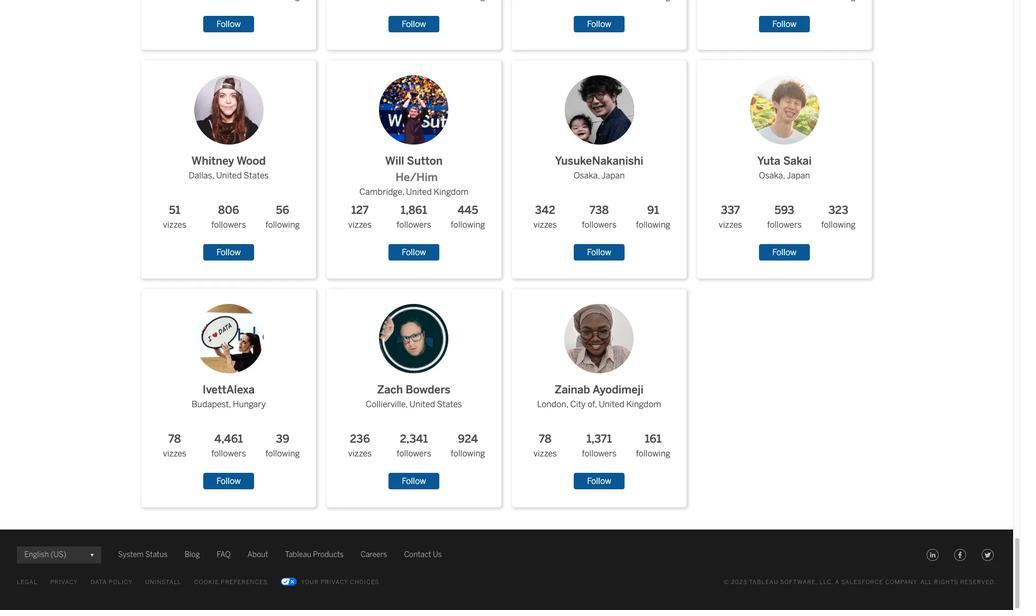 Task type: vqa. For each thing, say whether or not it's contained in the screenshot.
States related to Wood
yes



Task type: locate. For each thing, give the bounding box(es) containing it.
united down "ayodimeji"
[[599, 399, 625, 410]]

osaka, japan down the yuta sakai
[[760, 171, 811, 181]]

78 vizzes for 1,371
[[534, 433, 557, 459]]

blog
[[185, 550, 200, 559]]

osaka, japan down yusukenakanishi
[[574, 171, 625, 181]]

yuta
[[758, 155, 781, 168]]

1 horizontal spatial japan
[[787, 171, 811, 181]]

1,861
[[401, 204, 428, 217]]

about link
[[248, 549, 268, 561]]

followers down 1,861
[[397, 220, 432, 230]]

london, city of, united kingdom
[[538, 399, 662, 410]]

osaka, down yuta
[[760, 171, 786, 181]]

states down bowders
[[437, 399, 462, 410]]

hungary
[[233, 399, 266, 410]]

445
[[458, 204, 479, 217]]

0 horizontal spatial osaka, japan
[[574, 171, 625, 181]]

2,341 followers
[[397, 433, 432, 459]]

924 following
[[451, 433, 486, 459]]

united down 'he/him'
[[406, 187, 432, 197]]

followers down 806
[[212, 220, 246, 230]]

sutton
[[407, 155, 443, 168]]

follow button
[[204, 16, 254, 32], [389, 16, 440, 32], [574, 16, 625, 32], [760, 16, 811, 32], [204, 244, 254, 261], [389, 244, 440, 261], [574, 244, 625, 261], [760, 244, 811, 261], [204, 473, 254, 490], [389, 473, 440, 490], [574, 473, 625, 490]]

english (us)
[[24, 550, 66, 559]]

1 horizontal spatial 78
[[539, 433, 552, 446]]

faq
[[217, 550, 231, 559]]

0 horizontal spatial privacy
[[50, 579, 78, 586]]

yusukenakanishi
[[555, 155, 644, 168]]

0 vertical spatial kingdom
[[434, 187, 469, 197]]

will sutton he/him
[[386, 155, 443, 184]]

1 vertical spatial tableau
[[750, 579, 779, 586]]

127 vizzes
[[349, 204, 372, 230]]

91
[[648, 204, 660, 217]]

1 horizontal spatial states
[[437, 399, 462, 410]]

followers for 738
[[582, 220, 617, 230]]

0 vertical spatial states
[[244, 171, 269, 181]]

following
[[266, 220, 300, 230], [451, 220, 486, 230], [637, 220, 671, 230], [822, 220, 856, 230], [266, 449, 300, 459], [451, 449, 486, 459], [637, 449, 671, 459]]

0 horizontal spatial 78
[[169, 433, 181, 446]]

following for 323
[[822, 220, 856, 230]]

2 78 from the left
[[539, 433, 552, 446]]

1 horizontal spatial osaka,
[[760, 171, 786, 181]]

sakai
[[784, 155, 812, 168]]

yuta sakai
[[758, 155, 812, 168]]

161
[[645, 433, 662, 446]]

2 privacy from the left
[[321, 579, 348, 586]]

united down bowders
[[410, 399, 435, 410]]

tableau right 2023
[[750, 579, 779, 586]]

contact us
[[404, 550, 442, 559]]

342 vizzes
[[534, 204, 557, 230]]

vizzes for 1,371
[[534, 449, 557, 459]]

1 78 from the left
[[169, 433, 181, 446]]

1 horizontal spatial osaka, japan
[[760, 171, 811, 181]]

following down 39
[[266, 449, 300, 459]]

tableau up your in the left bottom of the page
[[285, 550, 312, 559]]

following down 161
[[637, 449, 671, 459]]

collierville,
[[366, 399, 408, 410]]

followers for 1,861
[[397, 220, 432, 230]]

806 followers
[[212, 204, 246, 230]]

following down 323
[[822, 220, 856, 230]]

zainab ayodimeji
[[555, 384, 644, 396]]

following down 924
[[451, 449, 486, 459]]

blog link
[[185, 549, 200, 561]]

followers down 593
[[768, 220, 803, 230]]

following for 445
[[451, 220, 486, 230]]

follow
[[217, 19, 241, 29], [402, 19, 426, 29], [588, 19, 612, 29], [773, 19, 797, 29], [217, 248, 241, 258], [402, 248, 426, 258], [588, 248, 612, 258], [773, 248, 797, 258], [217, 476, 241, 486], [402, 476, 426, 486], [588, 476, 612, 486]]

following for 91
[[637, 220, 671, 230]]

contact us link
[[404, 549, 442, 561]]

kingdom down "ayodimeji"
[[627, 399, 662, 410]]

avatar image for yuta sakai image
[[750, 75, 820, 145]]

united
[[216, 171, 242, 181], [406, 187, 432, 197], [410, 399, 435, 410], [599, 399, 625, 410]]

avatar image for will sutton image
[[380, 75, 449, 145]]

followers
[[212, 220, 246, 230], [397, 220, 432, 230], [582, 220, 617, 230], [768, 220, 803, 230], [212, 449, 246, 459], [397, 449, 432, 459], [582, 449, 617, 459]]

kingdom up 445
[[434, 187, 469, 197]]

2 japan from the left
[[787, 171, 811, 181]]

japan down the sakai
[[787, 171, 811, 181]]

cookie preferences
[[194, 579, 268, 586]]

states down wood
[[244, 171, 269, 181]]

323
[[829, 204, 849, 217]]

following down 56
[[266, 220, 300, 230]]

dallas,
[[189, 171, 214, 181]]

avatar image for zainab ayodimeji image
[[565, 304, 634, 374]]

0 horizontal spatial osaka,
[[574, 171, 600, 181]]

faq link
[[217, 549, 231, 561]]

1 horizontal spatial kingdom
[[627, 399, 662, 410]]

2 78 vizzes from the left
[[534, 433, 557, 459]]

osaka, for yuta sakai
[[760, 171, 786, 181]]

united for 806
[[216, 171, 242, 181]]

products
[[313, 550, 344, 559]]

legal link
[[17, 576, 38, 589]]

osaka, down yusukenakanishi
[[574, 171, 600, 181]]

rights
[[935, 579, 959, 586]]

vizzes for 593
[[719, 220, 743, 230]]

78 vizzes for 4,461
[[163, 433, 187, 459]]

united for 1,861
[[406, 187, 432, 197]]

0 vertical spatial tableau
[[285, 550, 312, 559]]

0 horizontal spatial states
[[244, 171, 269, 181]]

vizzes for 2,341
[[349, 449, 372, 459]]

vizzes for 806
[[163, 220, 187, 230]]

careers link
[[361, 549, 388, 561]]

593
[[775, 204, 795, 217]]

japan down yusukenakanishi
[[602, 171, 625, 181]]

japan for yuta sakai
[[787, 171, 811, 181]]

following for 161
[[637, 449, 671, 459]]

1 vertical spatial states
[[437, 399, 462, 410]]

privacy
[[50, 579, 78, 586], [321, 579, 348, 586]]

japan
[[602, 171, 625, 181], [787, 171, 811, 181]]

1 horizontal spatial privacy
[[321, 579, 348, 586]]

dallas, united states
[[189, 171, 269, 181]]

vizzes for 738
[[534, 220, 557, 230]]

united down whitney wood
[[216, 171, 242, 181]]

56 following
[[266, 204, 300, 230]]

followers down 1,371
[[582, 449, 617, 459]]

2 osaka, japan from the left
[[760, 171, 811, 181]]

127
[[352, 204, 369, 217]]

privacy right your in the left bottom of the page
[[321, 579, 348, 586]]

followers down "738"
[[582, 220, 617, 230]]

1,371 followers
[[582, 433, 617, 459]]

1 horizontal spatial 78 vizzes
[[534, 433, 557, 459]]

236
[[350, 433, 370, 446]]

1 osaka, from the left
[[574, 171, 600, 181]]

followers for 593
[[768, 220, 803, 230]]

4,461
[[215, 433, 243, 446]]

1 horizontal spatial tableau
[[750, 579, 779, 586]]

following down 445
[[451, 220, 486, 230]]

1 japan from the left
[[602, 171, 625, 181]]

about
[[248, 550, 268, 559]]

806
[[218, 204, 239, 217]]

following down 91
[[637, 220, 671, 230]]

2 osaka, from the left
[[760, 171, 786, 181]]

738
[[590, 204, 609, 217]]

tableau
[[285, 550, 312, 559], [750, 579, 779, 586]]

states for bowders
[[437, 399, 462, 410]]

budapest,
[[192, 399, 231, 410]]

1 78 vizzes from the left
[[163, 433, 187, 459]]

osaka, japan
[[574, 171, 625, 181], [760, 171, 811, 181]]

privacy down selected language element at the left bottom
[[50, 579, 78, 586]]

39
[[276, 433, 290, 446]]

followers down 4,461
[[212, 449, 246, 459]]

0 horizontal spatial japan
[[602, 171, 625, 181]]

uninstall link
[[145, 576, 182, 589]]

78 for 4,461
[[169, 433, 181, 446]]

whitney
[[192, 155, 234, 168]]

2023
[[732, 579, 748, 586]]

your privacy choices link
[[281, 576, 380, 589]]

followers down the 2,341
[[397, 449, 432, 459]]

vizzes
[[163, 220, 187, 230], [349, 220, 372, 230], [534, 220, 557, 230], [719, 220, 743, 230], [163, 449, 187, 459], [349, 449, 372, 459], [534, 449, 557, 459]]

0 horizontal spatial kingdom
[[434, 187, 469, 197]]

0 horizontal spatial 78 vizzes
[[163, 433, 187, 459]]

1 osaka, japan from the left
[[574, 171, 625, 181]]



Task type: describe. For each thing, give the bounding box(es) containing it.
tableau products
[[285, 550, 344, 559]]

445 following
[[451, 204, 486, 230]]

japan for yusukenakanishi
[[602, 171, 625, 181]]

323 following
[[822, 204, 856, 230]]

51
[[169, 204, 181, 217]]

yuta sakai link
[[742, 67, 828, 170]]

whitney wood
[[192, 155, 266, 168]]

osaka, for yusukenakanishi
[[574, 171, 600, 181]]

4,461 followers
[[212, 433, 246, 459]]

of,
[[588, 399, 597, 410]]

data policy link
[[91, 576, 133, 589]]

followers for 4,461
[[212, 449, 246, 459]]

cookie preferences button
[[194, 576, 268, 589]]

0 horizontal spatial tableau
[[285, 550, 312, 559]]

161 following
[[637, 433, 671, 459]]

cookie
[[194, 579, 219, 586]]

1,861 followers
[[397, 204, 432, 230]]

privacy inside your privacy choices link
[[321, 579, 348, 586]]

924
[[458, 433, 478, 446]]

tableau products link
[[285, 549, 344, 561]]

ivettalexa
[[203, 384, 255, 396]]

236 vizzes
[[349, 433, 372, 459]]

policy
[[109, 579, 133, 586]]

reserved.
[[961, 579, 997, 586]]

avatar image for whitney wood image
[[194, 75, 264, 145]]

78 for 1,371
[[539, 433, 552, 446]]

he/him
[[396, 171, 438, 184]]

zach
[[378, 384, 403, 396]]

status
[[145, 550, 168, 559]]

company.
[[886, 579, 920, 586]]

city
[[571, 399, 586, 410]]

ivettalexa link
[[186, 296, 272, 398]]

united for 2,341
[[410, 399, 435, 410]]

choices
[[350, 579, 380, 586]]

your
[[301, 579, 319, 586]]

collierville, united states
[[366, 399, 462, 410]]

yusukenakanishi link
[[555, 67, 644, 170]]

system status
[[118, 550, 168, 559]]

whitney wood link
[[186, 67, 272, 170]]

us
[[433, 550, 442, 559]]

wood
[[237, 155, 266, 168]]

will
[[386, 155, 405, 168]]

llc,
[[820, 579, 834, 586]]

337 vizzes
[[719, 204, 743, 230]]

zach bowders
[[378, 384, 451, 396]]

osaka, japan for 738
[[574, 171, 625, 181]]

vizzes for 4,461
[[163, 449, 187, 459]]

contact
[[404, 550, 432, 559]]

cambridge, united kingdom
[[360, 187, 469, 197]]

avatar image for ivettalexa image
[[194, 304, 264, 374]]

zach bowders link
[[366, 296, 462, 398]]

states for wood
[[244, 171, 269, 181]]

2,341
[[400, 433, 428, 446]]

738 followers
[[582, 204, 617, 230]]

salesforce
[[842, 579, 884, 586]]

selected language element
[[24, 547, 94, 564]]

zainab
[[555, 384, 591, 396]]

©
[[724, 579, 730, 586]]

ayodimeji
[[593, 384, 644, 396]]

avatar image for zach bowders image
[[380, 304, 449, 374]]

english
[[24, 550, 49, 559]]

51 vizzes
[[163, 204, 187, 230]]

vizzes for 1,861
[[349, 220, 372, 230]]

software,
[[781, 579, 818, 586]]

all
[[921, 579, 933, 586]]

system
[[118, 550, 144, 559]]

followers for 806
[[212, 220, 246, 230]]

cambridge,
[[360, 187, 405, 197]]

london,
[[538, 399, 569, 410]]

© 2023 tableau software, llc, a salesforce company. all rights reserved.
[[724, 579, 997, 586]]

followers for 2,341
[[397, 449, 432, 459]]

privacy link
[[50, 576, 78, 589]]

uninstall
[[145, 579, 182, 586]]

56
[[276, 204, 290, 217]]

91 following
[[637, 204, 671, 230]]

(us)
[[51, 550, 66, 559]]

avatar image for yusukenakanishi image
[[565, 75, 634, 145]]

followers for 1,371
[[582, 449, 617, 459]]

data policy
[[91, 579, 133, 586]]

following for 39
[[266, 449, 300, 459]]

1 vertical spatial kingdom
[[627, 399, 662, 410]]

bowders
[[406, 384, 451, 396]]

following for 56
[[266, 220, 300, 230]]

following for 924
[[451, 449, 486, 459]]

osaka, japan for 593
[[760, 171, 811, 181]]

zainab ayodimeji link
[[538, 296, 662, 398]]

a
[[836, 579, 840, 586]]

preferences
[[221, 579, 268, 586]]

593 followers
[[768, 204, 803, 230]]

careers
[[361, 550, 388, 559]]

342
[[536, 204, 556, 217]]

1 privacy from the left
[[50, 579, 78, 586]]

legal
[[17, 579, 38, 586]]



